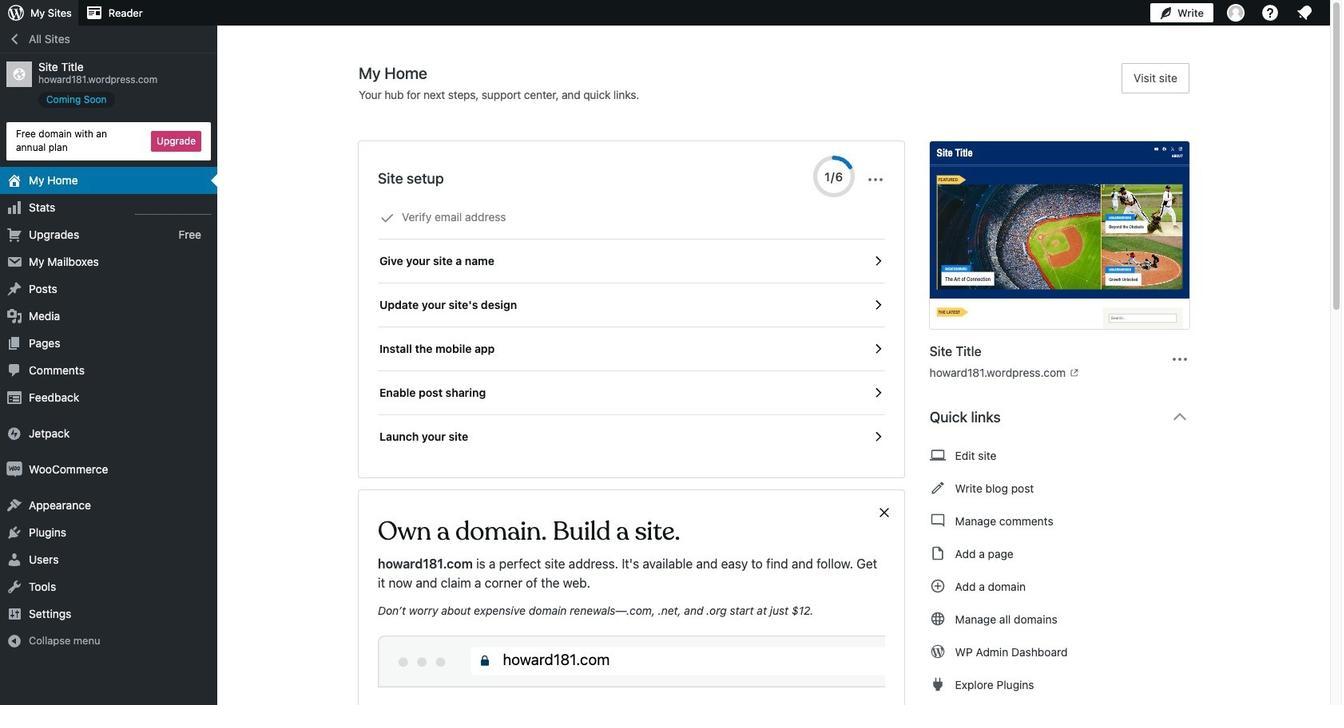 Task type: locate. For each thing, give the bounding box(es) containing it.
1 task enabled image from the top
[[871, 254, 885, 268]]

2 vertical spatial task enabled image
[[871, 386, 885, 400]]

task enabled image
[[871, 298, 885, 312], [871, 342, 885, 356], [871, 386, 885, 400]]

2 task enabled image from the top
[[871, 430, 885, 444]]

1 vertical spatial img image
[[6, 461, 22, 477]]

0 vertical spatial task enabled image
[[871, 254, 885, 268]]

progress bar
[[813, 156, 855, 197]]

1 vertical spatial task enabled image
[[871, 430, 885, 444]]

main content
[[359, 63, 1202, 706]]

1 vertical spatial task enabled image
[[871, 342, 885, 356]]

manage your notifications image
[[1295, 3, 1314, 22]]

0 vertical spatial task enabled image
[[871, 298, 885, 312]]

0 vertical spatial img image
[[6, 426, 22, 442]]

mode_comment image
[[930, 511, 946, 531]]

task enabled image
[[871, 254, 885, 268], [871, 430, 885, 444]]

dismiss settings image
[[866, 170, 885, 189]]

img image
[[6, 426, 22, 442], [6, 461, 22, 477]]

help image
[[1261, 3, 1280, 22]]



Task type: vqa. For each thing, say whether or not it's contained in the screenshot.
1st list item from the top
no



Task type: describe. For each thing, give the bounding box(es) containing it.
insert_drive_file image
[[930, 544, 946, 563]]

2 img image from the top
[[6, 461, 22, 477]]

highest hourly views 0 image
[[135, 204, 211, 215]]

laptop image
[[930, 446, 946, 465]]

1 task enabled image from the top
[[871, 298, 885, 312]]

1 img image from the top
[[6, 426, 22, 442]]

my profile image
[[1227, 4, 1245, 22]]

dismiss domain name promotion image
[[877, 503, 891, 523]]

2 task enabled image from the top
[[871, 342, 885, 356]]

more options for site site title image
[[1171, 350, 1190, 369]]

launchpad checklist element
[[378, 196, 885, 459]]

edit image
[[930, 479, 946, 498]]

3 task enabled image from the top
[[871, 386, 885, 400]]



